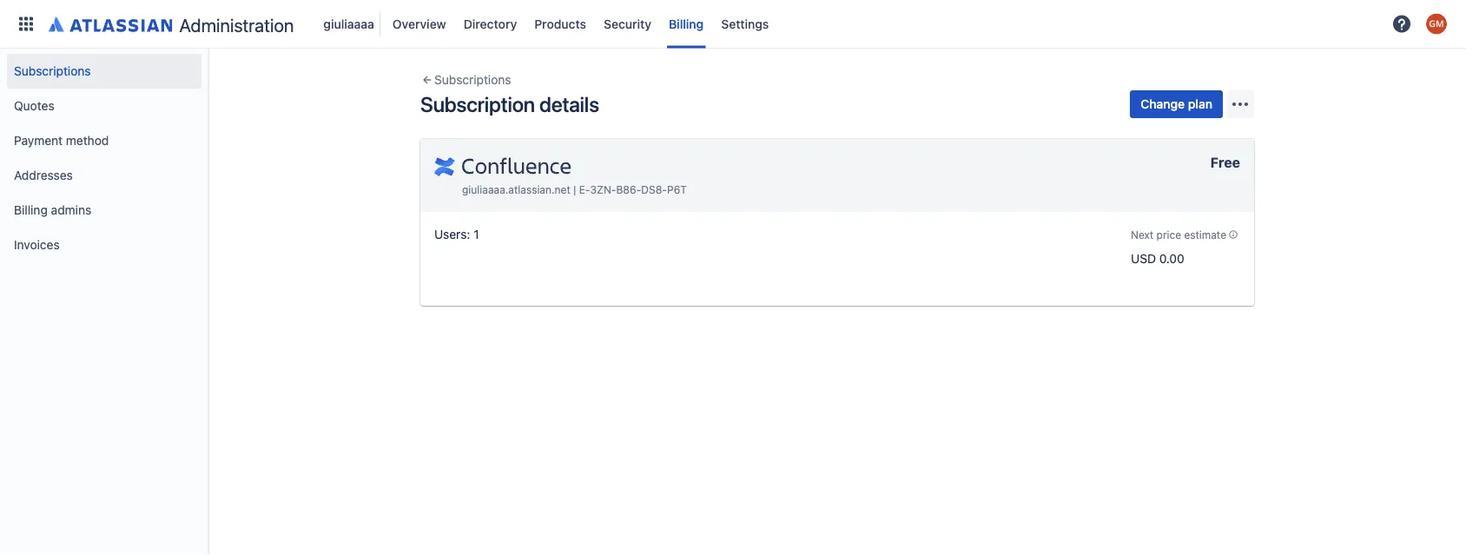 Task type: locate. For each thing, give the bounding box(es) containing it.
addresses link
[[7, 158, 202, 193]]

users
[[435, 227, 467, 242]]

group
[[7, 49, 202, 268]]

security
[[604, 17, 652, 31]]

products link
[[529, 10, 592, 38]]

more actions image
[[1231, 94, 1251, 115]]

users 1
[[435, 227, 479, 242]]

group containing subscriptions
[[7, 49, 202, 268]]

e-
[[579, 184, 590, 196]]

help image
[[1392, 13, 1413, 34]]

1 horizontal spatial subscriptions
[[435, 73, 511, 87]]

atlassian image
[[49, 13, 172, 34], [49, 13, 172, 34]]

0 horizontal spatial billing
[[14, 203, 48, 217]]

change plan button
[[1131, 90, 1224, 118]]

administration link
[[42, 10, 301, 38]]

billing
[[669, 17, 704, 31], [14, 203, 48, 217]]

settings
[[721, 17, 769, 31]]

billing element
[[10, 0, 1387, 48]]

1 vertical spatial billing
[[14, 203, 48, 217]]

directory
[[464, 17, 517, 31]]

billing inside group
[[14, 203, 48, 217]]

subscriptions
[[14, 64, 91, 78], [435, 73, 511, 87]]

billing right "security"
[[669, 17, 704, 31]]

next price estimate
[[1131, 228, 1227, 241]]

0 horizontal spatial subscriptions link
[[7, 54, 202, 89]]

next
[[1131, 228, 1154, 241]]

subscriptions link up payment method "link"
[[7, 54, 202, 89]]

quotes link
[[7, 89, 202, 123]]

subscriptions link
[[7, 54, 202, 89], [421, 70, 511, 90]]

change
[[1141, 97, 1185, 111]]

subscriptions up subscription
[[435, 73, 511, 87]]

payment method
[[14, 133, 109, 148]]

administration banner
[[0, 0, 1467, 49]]

0 horizontal spatial subscriptions
[[14, 64, 91, 78]]

change plan
[[1141, 97, 1213, 111]]

p6t
[[667, 184, 687, 196]]

billing for billing
[[669, 17, 704, 31]]

price
[[1157, 228, 1182, 241]]

billing up invoices
[[14, 203, 48, 217]]

subscriptions link up subscription
[[421, 70, 511, 90]]

giuliaaaa button
[[318, 10, 381, 38]]

overview
[[393, 17, 446, 31]]

switch to... image
[[16, 13, 36, 34]]

invoices link
[[7, 228, 202, 262]]

billing inside administration banner
[[669, 17, 704, 31]]

free
[[1211, 154, 1241, 171]]

1 horizontal spatial billing
[[669, 17, 704, 31]]

directory link
[[459, 10, 522, 38]]

confluence image
[[435, 153, 572, 181], [435, 153, 572, 181]]

method
[[66, 133, 109, 148]]

billing admins
[[14, 203, 91, 217]]

subscriptions up quotes
[[14, 64, 91, 78]]

0 vertical spatial billing
[[669, 17, 704, 31]]

administration
[[179, 14, 294, 36]]



Task type: describe. For each thing, give the bounding box(es) containing it.
addresses
[[14, 168, 73, 182]]

1
[[474, 227, 479, 242]]

estimate
[[1185, 228, 1227, 241]]

subscription
[[421, 92, 535, 116]]

subscription details
[[421, 92, 599, 116]]

1 horizontal spatial subscriptions link
[[421, 70, 511, 90]]

overview link
[[387, 10, 452, 38]]

billing admins link
[[7, 193, 202, 228]]

invoices
[[14, 238, 60, 252]]

plan
[[1189, 97, 1213, 111]]

ds8-
[[642, 184, 667, 196]]

quotes
[[14, 99, 54, 113]]

products
[[535, 17, 587, 31]]

settings link
[[716, 10, 775, 38]]

details
[[540, 92, 599, 116]]

giuliaaaa.atlassian.net | e-3zn-b86-ds8-p6t
[[462, 184, 687, 196]]

subscriptions image
[[421, 73, 435, 87]]

admins
[[51, 203, 91, 217]]

billing link
[[664, 10, 709, 38]]

usd 0.00
[[1131, 252, 1185, 266]]

giuliaaaa
[[324, 17, 374, 31]]

security link
[[599, 10, 657, 38]]

billing for billing admins
[[14, 203, 48, 217]]

your profile and settings image
[[1427, 13, 1448, 34]]

payment method link
[[7, 123, 202, 158]]

giuliaaaa.atlassian.net
[[462, 184, 571, 196]]

payment
[[14, 133, 63, 148]]

3zn-
[[590, 184, 617, 196]]

b86-
[[617, 184, 642, 196]]

|
[[574, 184, 576, 196]]



Task type: vqa. For each thing, say whether or not it's contained in the screenshot.
3ZN-
yes



